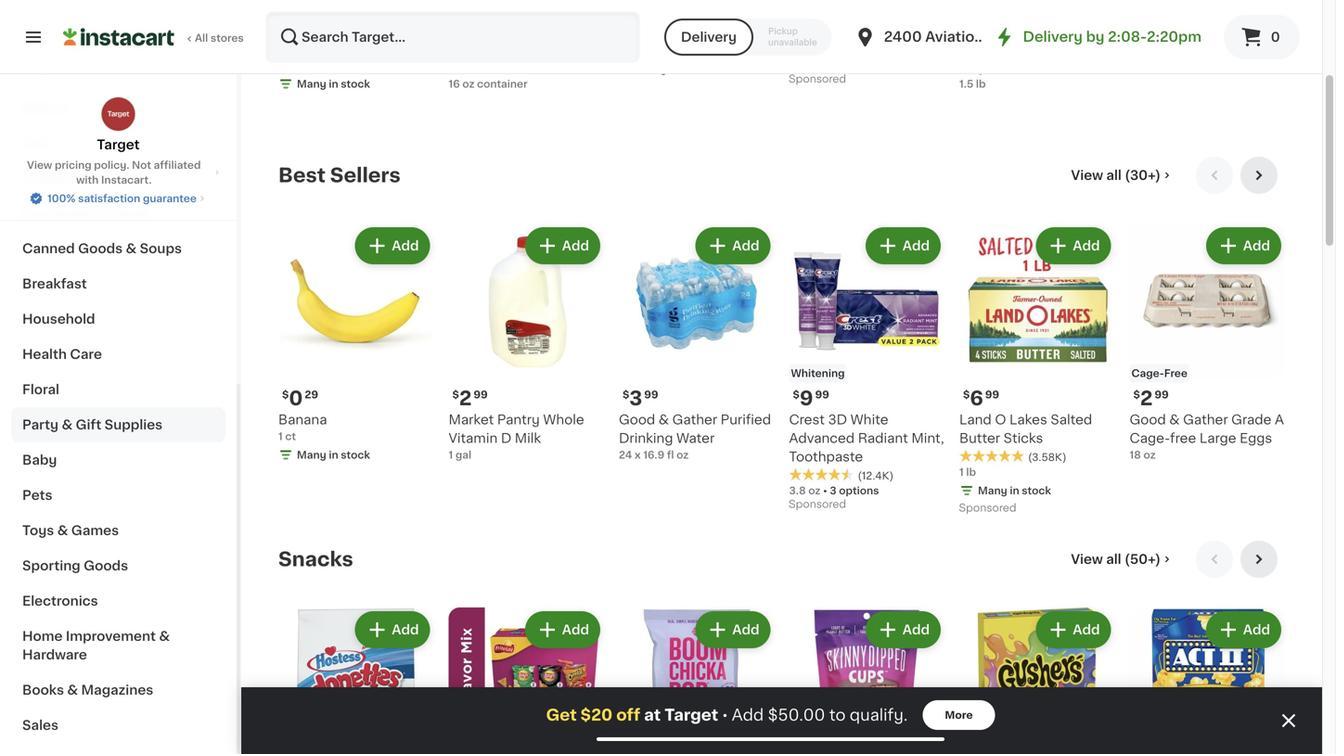 Task type: describe. For each thing, give the bounding box(es) containing it.
delivery for delivery
[[681, 31, 737, 44]]

more button
[[923, 701, 995, 730]]

bag inside the 'red seedless grapes bag 1.5 lb'
[[960, 61, 985, 74]]

home
[[22, 630, 63, 643]]

3 left the dr
[[970, 18, 983, 37]]

view pricing policy. not affiliated with instacart.
[[27, 160, 201, 185]]

delivery by 2:08-2:20pm
[[1023, 30, 1202, 44]]

view all (50+)
[[1071, 553, 1161, 566]]

toys & games link
[[11, 513, 226, 549]]

1 inside market pantry whole vitamin d milk 1 gal
[[449, 450, 453, 460]]

3 up opal
[[800, 18, 813, 37]]

all for snacks
[[1107, 553, 1122, 566]]

party & gift supplies
[[22, 419, 163, 432]]

health care link
[[11, 337, 226, 372]]

99 for good & gather grade a cage-free large eggs
[[1155, 390, 1169, 400]]

product group containing 0
[[278, 224, 434, 466]]

$ 3 99 for opal apples
[[793, 18, 829, 37]]

0 vertical spatial cage-
[[1132, 368, 1165, 379]]

hass
[[1130, 42, 1163, 55]]

2400
[[884, 30, 922, 44]]

gal
[[456, 450, 472, 460]]

all stores link
[[63, 11, 245, 63]]

& down satisfaction
[[98, 207, 108, 220]]

books
[[22, 684, 64, 697]]

market
[[449, 413, 494, 426]]

$ for land o lakes salted butter sticks
[[963, 390, 970, 400]]

3.8
[[789, 486, 806, 496]]

1 inside banana 1 ct
[[278, 432, 283, 442]]

& right toys
[[57, 524, 68, 537]]

all for best sellers
[[1107, 169, 1122, 182]]

lb inside the 'red seedless grapes bag 1.5 lb'
[[976, 79, 986, 89]]

99 for land o lakes salted butter sticks
[[985, 390, 1000, 400]]

& right books
[[67, 684, 78, 697]]

vitamin
[[449, 432, 498, 445]]

treatment tracker modal dialog
[[241, 688, 1323, 755]]

2400 aviation dr button
[[855, 11, 1004, 63]]

gift
[[76, 419, 101, 432]]

best sellers
[[278, 166, 401, 185]]

18
[[1130, 450, 1141, 460]]

target inside treatment tracker modal dialog
[[665, 708, 719, 723]]

view for snacks
[[1071, 553, 1103, 566]]

canned goods & soups link
[[11, 231, 226, 266]]

get
[[546, 708, 577, 723]]

many down banana 1 ct
[[297, 450, 326, 460]]

29
[[305, 390, 318, 400]]

banana 1 ct
[[278, 413, 327, 442]]

eggs
[[1240, 432, 1273, 445]]

soups
[[140, 242, 182, 255]]

24
[[619, 450, 632, 460]]

view inside view pricing policy. not affiliated with instacart.
[[27, 160, 52, 170]]

good for 2
[[1130, 413, 1166, 426]]

gather for 2
[[1183, 413, 1229, 426]]

cage- inside good & gather grade a cage-free large eggs 18 oz
[[1130, 432, 1170, 445]]

care
[[70, 348, 102, 361]]

2 for hass avocado bag
[[1141, 18, 1153, 37]]

whole
[[543, 413, 584, 426]]

$ 0 29
[[282, 389, 318, 408]]

$ 2 99 for market
[[452, 389, 488, 408]]

instacart logo image
[[63, 26, 174, 48]]

avocado
[[1166, 42, 1223, 55]]

100% satisfaction guarantee button
[[29, 187, 208, 206]]

electronics
[[22, 595, 98, 608]]

at
[[644, 708, 661, 723]]

water
[[677, 432, 715, 445]]

pasta
[[112, 207, 149, 220]]

$ for good & gather purified drinking water
[[623, 390, 630, 400]]

red seedless grapes bag 1.5 lb
[[960, 42, 1100, 89]]

99 for good & gather purified drinking water
[[644, 390, 659, 400]]

dry
[[22, 207, 47, 220]]

99 inside 3 99
[[985, 19, 999, 29]]

& left gift
[[62, 419, 73, 432]]

satisfaction
[[78, 194, 140, 204]]

prepared foods link
[[11, 161, 226, 196]]

dry goods & pasta
[[22, 207, 149, 220]]

3.8 oz • 3 options
[[789, 486, 879, 496]]

milk
[[515, 432, 541, 445]]

prepared foods
[[22, 172, 128, 185]]

fraises
[[521, 42, 567, 55]]

large
[[1200, 432, 1237, 445]]

oz inside beachside fraises strawberries 16 oz container
[[463, 79, 475, 89]]

options
[[839, 486, 879, 496]]

$ 0 banana 1 ct
[[278, 18, 327, 71]]

delivery button
[[664, 19, 754, 56]]

many in stock down lemon at the top left
[[638, 64, 711, 74]]

16.9
[[644, 450, 665, 460]]

0 button
[[1224, 15, 1300, 59]]

goods for sporting
[[84, 560, 128, 573]]

$ for market pantry whole vitamin d milk
[[452, 390, 459, 400]]

service type group
[[664, 19, 832, 56]]

1 inside $ 0 banana 1 ct
[[278, 60, 283, 71]]

many down butter
[[978, 486, 1008, 496]]

seedless
[[989, 42, 1049, 55]]

advanced
[[789, 432, 855, 445]]

dry goods & pasta link
[[11, 196, 226, 231]]

all
[[195, 33, 208, 43]]

dr
[[987, 30, 1004, 44]]

1 banana from the top
[[278, 42, 327, 55]]

by
[[1086, 30, 1105, 44]]

1.5
[[960, 79, 974, 89]]

$ for good & gather grade a cage-free large eggs
[[1134, 390, 1141, 400]]

instacart.
[[101, 175, 152, 185]]

household link
[[11, 302, 226, 337]]

a
[[1275, 413, 1285, 426]]

$ inside $ 0 banana 1 ct
[[282, 19, 289, 29]]

0 inside button
[[1271, 31, 1281, 44]]

sticks
[[1004, 432, 1044, 445]]

land
[[960, 413, 992, 426]]

target logo image
[[101, 97, 136, 132]]

many down $ 0 banana 1 ct
[[297, 79, 326, 89]]

product group containing 9
[[789, 224, 945, 515]]

lakes
[[1010, 413, 1048, 426]]

Search field
[[267, 13, 638, 61]]

• inside get $20 off at target • add $50.00 to qualify.
[[722, 708, 728, 723]]

good & gather grade a cage-free large eggs 18 oz
[[1130, 413, 1285, 460]]

aviation
[[926, 30, 984, 44]]

many in stock down $ 0 banana 1 ct
[[297, 79, 370, 89]]

3d
[[828, 413, 847, 426]]



Task type: locate. For each thing, give the bounding box(es) containing it.
99 up drinking
[[644, 390, 659, 400]]

view pricing policy. not affiliated with instacart. link
[[15, 158, 222, 187]]

$ 2 99 down cage-free
[[1134, 389, 1169, 408]]

gather for 3
[[673, 413, 718, 426]]

99 inside $ 9 99
[[815, 390, 830, 400]]

many down lemon at the top left
[[638, 64, 667, 74]]

all inside view all (50+) "popup button"
[[1107, 553, 1122, 566]]

99 right 6 at right
[[985, 390, 1000, 400]]

2 for good & gather grade a cage-free large eggs
[[1141, 389, 1153, 408]]

ct inside banana 1 ct
[[285, 432, 296, 442]]

target up policy. at the left
[[97, 138, 140, 151]]

goods inside 'sporting goods' link
[[84, 560, 128, 573]]

2 vertical spatial goods
[[84, 560, 128, 573]]

grade
[[1232, 413, 1272, 426]]

sponsored badge image for 6
[[960, 504, 1016, 514]]

view inside popup button
[[1071, 169, 1104, 182]]

ct inside $ 0 banana 1 ct
[[285, 60, 296, 71]]

• right 3.8
[[823, 486, 828, 496]]

many in stock down (3.58k)
[[978, 486, 1051, 496]]

0
[[289, 18, 303, 37], [630, 18, 644, 37], [1271, 31, 1281, 44], [289, 389, 303, 408]]

view left (30+)
[[1071, 169, 1104, 182]]

oz right fl
[[677, 450, 689, 460]]

1 vertical spatial •
[[722, 708, 728, 723]]

goods down dry goods & pasta
[[78, 242, 123, 255]]

99 inside $ 6 99
[[985, 390, 1000, 400]]

deli
[[22, 136, 49, 149]]

supplies
[[105, 419, 163, 432]]

2 item carousel region from the top
[[278, 541, 1285, 755]]

item carousel region containing snacks
[[278, 541, 1285, 755]]

99 for crest 3d white advanced radiant mint, toothpaste
[[815, 390, 830, 400]]

99
[[815, 19, 829, 29], [985, 19, 999, 29], [474, 390, 488, 400], [644, 390, 659, 400], [815, 390, 830, 400], [985, 390, 1000, 400], [1155, 390, 1169, 400]]

1 horizontal spatial •
[[823, 486, 828, 496]]

baby
[[22, 454, 57, 467]]

1 vertical spatial banana
[[278, 413, 327, 426]]

delivery by 2:08-2:20pm link
[[994, 26, 1202, 48]]

3 left options
[[830, 486, 837, 496]]

all stores
[[195, 33, 244, 43]]

99 up opal apples
[[815, 19, 829, 29]]

lb down butter
[[967, 467, 976, 478]]

off
[[616, 708, 641, 723]]

$ inside $ 6 99
[[963, 390, 970, 400]]

1 $ 2 99 from the left
[[452, 389, 488, 408]]

mint,
[[912, 432, 945, 445]]

pets link
[[11, 478, 226, 513]]

$ 9 99
[[793, 389, 830, 408]]

$ inside $ 0 29
[[282, 390, 289, 400]]

& inside good & gather grade a cage-free large eggs 18 oz
[[1170, 413, 1180, 426]]

$50.00
[[768, 708, 826, 723]]

• inside the product group
[[823, 486, 828, 496]]

100% satisfaction guarantee
[[47, 194, 197, 204]]

1 horizontal spatial $ 2 99
[[1134, 389, 1169, 408]]

$ 2 99 up market
[[452, 389, 488, 408]]

$ for opal apples
[[793, 19, 800, 29]]

0 right avocado
[[1271, 31, 1281, 44]]

$ for banana
[[282, 390, 289, 400]]

goods for canned
[[78, 242, 123, 255]]

0 left '29'
[[289, 389, 303, 408]]

$ inside $ 9 99
[[793, 390, 800, 400]]

0 inside $ 0 banana 1 ct
[[289, 18, 303, 37]]

1 vertical spatial all
[[1107, 553, 1122, 566]]

$ 3 99 for good & gather purified drinking water
[[623, 389, 659, 408]]

ct
[[285, 60, 296, 71], [285, 432, 296, 442]]

free
[[1170, 432, 1197, 445]]

party
[[22, 419, 59, 432]]

good inside the good & gather purified drinking water 24 x 16.9 fl oz
[[619, 413, 655, 426]]

2 ct from the top
[[285, 432, 296, 442]]

0 vertical spatial all
[[1107, 169, 1122, 182]]

good up 18
[[1130, 413, 1166, 426]]

1 vertical spatial bag
[[960, 61, 985, 74]]

• left $50.00
[[722, 708, 728, 723]]

2 left 69
[[1141, 18, 1153, 37]]

$ 3 99
[[793, 18, 829, 37], [623, 389, 659, 408]]

sponsored badge image down 1 lb
[[960, 504, 1016, 514]]

lb right 1.5
[[976, 79, 986, 89]]

add inside treatment tracker modal dialog
[[732, 708, 764, 723]]

sales
[[22, 719, 59, 732]]

salted
[[1051, 413, 1093, 426]]

1 horizontal spatial good
[[1130, 413, 1166, 426]]

goods down 100%
[[50, 207, 94, 220]]

gather up water
[[673, 413, 718, 426]]

0 vertical spatial bag
[[1226, 42, 1252, 55]]

qualify.
[[850, 708, 908, 723]]

2 down cage-free
[[1141, 389, 1153, 408]]

good up drinking
[[619, 413, 655, 426]]

item carousel region
[[278, 157, 1285, 526], [278, 541, 1285, 755]]

1 vertical spatial cage-
[[1130, 432, 1170, 445]]

sporting goods
[[22, 560, 128, 573]]

$ for crest 3d white advanced radiant mint, toothpaste
[[793, 390, 800, 400]]

99 up the dr
[[985, 19, 999, 29]]

sponsored badge image down 3.8 oz • 3 options
[[789, 500, 846, 510]]

toys & games
[[22, 524, 119, 537]]

0 horizontal spatial good
[[619, 413, 655, 426]]

health
[[22, 348, 67, 361]]

1 good from the left
[[619, 413, 655, 426]]

add button
[[357, 229, 428, 263], [527, 229, 599, 263], [697, 229, 769, 263], [868, 229, 939, 263], [1038, 229, 1110, 263], [1208, 229, 1280, 263], [357, 614, 428, 647], [527, 614, 599, 647], [697, 614, 769, 647], [868, 614, 939, 647], [1038, 614, 1110, 647], [1208, 614, 1280, 647]]

0 inside the product group
[[289, 389, 303, 408]]

0 vertical spatial $ 3 99
[[793, 18, 829, 37]]

& left soups
[[126, 242, 137, 255]]

white
[[851, 413, 889, 426]]

target right 'at'
[[665, 708, 719, 723]]

$ for hass avocado bag
[[1134, 19, 1141, 29]]

0 horizontal spatial •
[[722, 708, 728, 723]]

delivery inside button
[[681, 31, 737, 44]]

2 banana from the top
[[278, 413, 327, 426]]

(3.58k)
[[1028, 452, 1067, 463]]

canned
[[22, 242, 75, 255]]

radiant
[[858, 432, 908, 445]]

books & magazines link
[[11, 673, 226, 708]]

home improvement & hardware
[[22, 630, 170, 662]]

3 inside the product group
[[830, 486, 837, 496]]

99 for opal apples
[[815, 19, 829, 29]]

1 horizontal spatial $ 3 99
[[793, 18, 829, 37]]

all left (50+)
[[1107, 553, 1122, 566]]

goods for dry
[[50, 207, 94, 220]]

0 vertical spatial ct
[[285, 60, 296, 71]]

sporting goods link
[[11, 549, 226, 584]]

sellers
[[330, 166, 401, 185]]

0 horizontal spatial bag
[[960, 61, 985, 74]]

sponsored badge image down opal apples
[[789, 74, 846, 85]]

view up prepared
[[27, 160, 52, 170]]

oz inside the good & gather purified drinking water 24 x 16.9 fl oz
[[677, 450, 689, 460]]

x
[[635, 450, 641, 460]]

beachside fraises strawberries 16 oz container
[[449, 42, 567, 89]]

sponsored badge image for 9
[[789, 500, 846, 510]]

bag
[[1226, 42, 1252, 55], [960, 61, 985, 74]]

more
[[945, 711, 973, 721]]

0 vertical spatial goods
[[50, 207, 94, 220]]

2 for market pantry whole vitamin d milk
[[459, 389, 472, 408]]

2 $ 2 99 from the left
[[1134, 389, 1169, 408]]

2:20pm
[[1147, 30, 1202, 44]]

(30+)
[[1125, 169, 1161, 182]]

1 horizontal spatial delivery
[[1023, 30, 1083, 44]]

sporting
[[22, 560, 80, 573]]

oz right 3.8
[[809, 486, 821, 496]]

& right the improvement
[[159, 630, 170, 643]]

household
[[22, 313, 95, 326]]

bakery
[[22, 101, 69, 114]]

&
[[98, 207, 108, 220], [126, 242, 137, 255], [659, 413, 669, 426], [1170, 413, 1180, 426], [62, 419, 73, 432], [57, 524, 68, 537], [159, 630, 170, 643], [67, 684, 78, 697]]

drinking
[[619, 432, 673, 445]]

99 up market
[[474, 390, 488, 400]]

& inside 'link'
[[126, 242, 137, 255]]

floral link
[[11, 372, 226, 407]]

oz right 18
[[1144, 450, 1156, 460]]

1 horizontal spatial target
[[665, 708, 719, 723]]

banana inside the product group
[[278, 413, 327, 426]]

0 vertical spatial lb
[[976, 79, 986, 89]]

gather inside the good & gather purified drinking water 24 x 16.9 fl oz
[[673, 413, 718, 426]]

2:08-
[[1108, 30, 1147, 44]]

gather inside good & gather grade a cage-free large eggs 18 oz
[[1183, 413, 1229, 426]]

1 ct from the top
[[285, 60, 296, 71]]

goods inside dry goods & pasta link
[[50, 207, 94, 220]]

many in stock down banana 1 ct
[[297, 450, 370, 460]]

$ inside $ 2 69
[[1134, 19, 1141, 29]]

3
[[800, 18, 813, 37], [970, 18, 983, 37], [630, 389, 643, 408], [830, 486, 837, 496]]

home improvement & hardware link
[[11, 619, 226, 673]]

3 up drinking
[[630, 389, 643, 408]]

0 inside the 0 lemon
[[630, 18, 644, 37]]

view left (50+)
[[1071, 553, 1103, 566]]

1 item carousel region from the top
[[278, 157, 1285, 526]]

2 up market
[[459, 389, 472, 408]]

get $20 off at target • add $50.00 to qualify.
[[546, 708, 908, 723]]

0 right stores
[[289, 18, 303, 37]]

0 vertical spatial target
[[97, 138, 140, 151]]

banana down $ 0 29
[[278, 413, 327, 426]]

& inside home improvement & hardware
[[159, 630, 170, 643]]

99 for market pantry whole vitamin d milk
[[474, 390, 488, 400]]

0 horizontal spatial gather
[[673, 413, 718, 426]]

2 all from the top
[[1107, 553, 1122, 566]]

0 horizontal spatial delivery
[[681, 31, 737, 44]]

o
[[995, 413, 1007, 426]]

to
[[830, 708, 846, 723]]

(12.4k)
[[858, 471, 894, 481]]

0 horizontal spatial $ 2 99
[[452, 389, 488, 408]]

★★★★★
[[960, 450, 1025, 463], [960, 450, 1025, 463], [789, 468, 854, 481], [789, 468, 854, 481]]

opal apples
[[789, 42, 869, 55]]

2 gather from the left
[[1183, 413, 1229, 426]]

d
[[501, 432, 512, 445]]

not
[[132, 160, 151, 170]]

electronics link
[[11, 584, 226, 619]]

crest
[[789, 413, 825, 426]]

2
[[1141, 18, 1153, 37], [459, 389, 472, 408], [1141, 389, 1153, 408]]

& inside the good & gather purified drinking water 24 x 16.9 fl oz
[[659, 413, 669, 426]]

goods down the games
[[84, 560, 128, 573]]

0 horizontal spatial $ 3 99
[[623, 389, 659, 408]]

100%
[[47, 194, 76, 204]]

good
[[619, 413, 655, 426], [1130, 413, 1166, 426]]

$ 3 99 up drinking
[[623, 389, 659, 408]]

bag right avocado
[[1226, 42, 1252, 55]]

$ 2 99 for good
[[1134, 389, 1169, 408]]

oz right 16
[[463, 79, 475, 89]]

good for 3
[[619, 413, 655, 426]]

product group containing 6
[[960, 224, 1115, 519]]

hardware
[[22, 649, 87, 662]]

delivery
[[1023, 30, 1083, 44], [681, 31, 737, 44]]

delivery for delivery by 2:08-2:20pm
[[1023, 30, 1083, 44]]

1 vertical spatial target
[[665, 708, 719, 723]]

view all (30+)
[[1071, 169, 1161, 182]]

view for best sellers
[[1071, 169, 1104, 182]]

beachside
[[449, 42, 518, 55]]

1 vertical spatial $ 3 99
[[623, 389, 659, 408]]

1 vertical spatial lb
[[967, 467, 976, 478]]

2 good from the left
[[1130, 413, 1166, 426]]

goods inside canned goods & soups 'link'
[[78, 242, 123, 255]]

$ 3 99 inside item carousel region
[[623, 389, 659, 408]]

99 right 9
[[815, 390, 830, 400]]

bakery link
[[11, 90, 226, 125]]

0 vertical spatial item carousel region
[[278, 157, 1285, 526]]

lb
[[976, 79, 986, 89], [967, 467, 976, 478]]

sales link
[[11, 708, 226, 743]]

all inside view all (30+) popup button
[[1107, 169, 1122, 182]]

item carousel region containing best sellers
[[278, 157, 1285, 526]]

pricing
[[55, 160, 92, 170]]

container
[[477, 79, 528, 89]]

1 gather from the left
[[673, 413, 718, 426]]

$20
[[581, 708, 613, 723]]

$ 3 99 up opal
[[793, 18, 829, 37]]

& up free
[[1170, 413, 1180, 426]]

1 horizontal spatial bag
[[1226, 42, 1252, 55]]

gather up large
[[1183, 413, 1229, 426]]

banana
[[278, 42, 327, 55], [278, 413, 327, 426]]

9
[[800, 389, 814, 408]]

floral
[[22, 383, 59, 396]]

0 vertical spatial •
[[823, 486, 828, 496]]

oz inside the product group
[[809, 486, 821, 496]]

bag up 1.5
[[960, 61, 985, 74]]

lb inside the product group
[[967, 467, 976, 478]]

delivery right the 0 lemon at the top of page
[[681, 31, 737, 44]]

oz inside good & gather grade a cage-free large eggs 18 oz
[[1144, 450, 1156, 460]]

0 up lemon at the top left
[[630, 18, 644, 37]]

1 vertical spatial goods
[[78, 242, 123, 255]]

product group
[[789, 0, 945, 90], [278, 224, 434, 466], [449, 224, 604, 463], [619, 224, 775, 463], [789, 224, 945, 515], [960, 224, 1115, 519], [1130, 224, 1285, 463], [278, 608, 434, 755], [449, 608, 604, 755], [619, 608, 775, 755], [789, 608, 945, 755], [960, 608, 1115, 755], [1130, 608, 1285, 755]]

None search field
[[265, 11, 640, 63]]

strawberries
[[449, 61, 531, 74]]

stores
[[211, 33, 244, 43]]

deli link
[[11, 125, 226, 161]]

view inside "popup button"
[[1071, 553, 1103, 566]]

1 all from the top
[[1107, 169, 1122, 182]]

all left (30+)
[[1107, 169, 1122, 182]]

good inside good & gather grade a cage-free large eggs 18 oz
[[1130, 413, 1166, 426]]

sponsored badge image
[[789, 74, 846, 85], [789, 500, 846, 510], [960, 504, 1016, 514]]

banana right stores
[[278, 42, 327, 55]]

health care
[[22, 348, 102, 361]]

0 vertical spatial banana
[[278, 42, 327, 55]]

1 vertical spatial ct
[[285, 432, 296, 442]]

99 down cage-free
[[1155, 390, 1169, 400]]

& up drinking
[[659, 413, 669, 426]]

1 horizontal spatial gather
[[1183, 413, 1229, 426]]

1 vertical spatial item carousel region
[[278, 541, 1285, 755]]

2400 aviation dr
[[884, 30, 1004, 44]]

0 horizontal spatial target
[[97, 138, 140, 151]]

delivery left by
[[1023, 30, 1083, 44]]



Task type: vqa. For each thing, say whether or not it's contained in the screenshot.
Flavors
no



